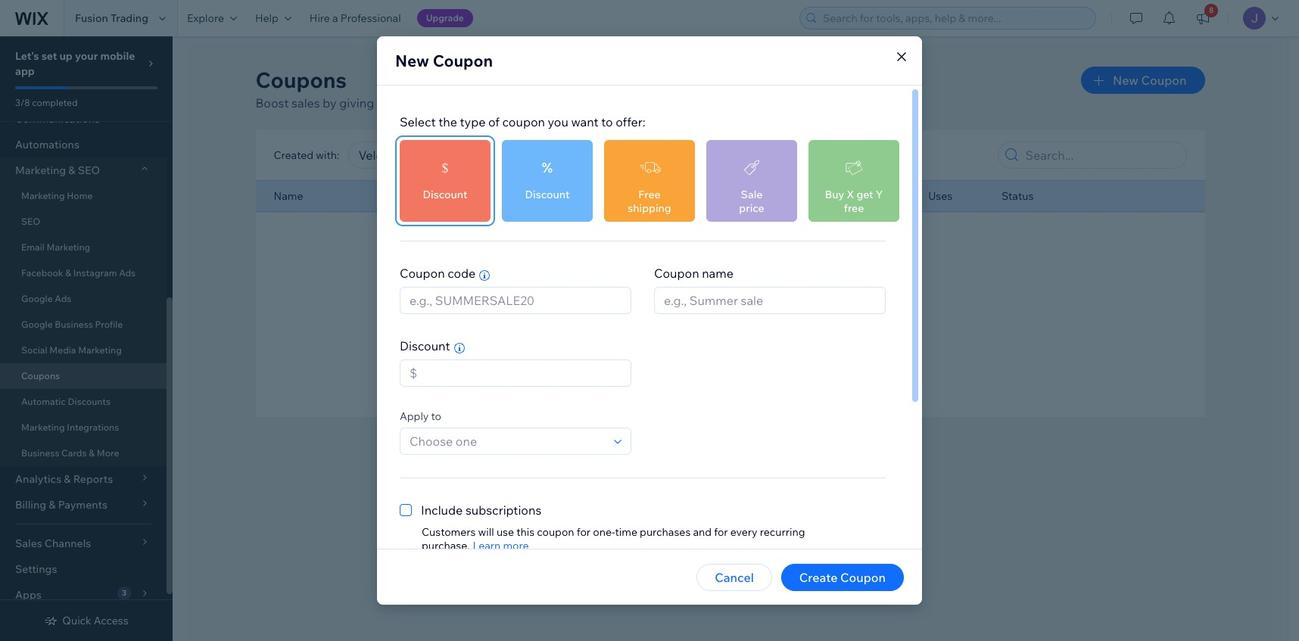 Task type: locate. For each thing, give the bounding box(es) containing it.
google down facebook
[[21, 293, 53, 305]]

coupon
[[433, 51, 493, 70], [1142, 73, 1187, 88], [400, 266, 445, 281], [655, 266, 700, 281], [841, 570, 886, 586]]

0 horizontal spatial more
[[503, 539, 529, 553]]

to right want
[[602, 114, 613, 130]]

and inside customers will use this coupon for one-time purchases and for every recurring purchase.
[[693, 526, 712, 539]]

y
[[876, 188, 883, 202]]

your
[[75, 49, 98, 63]]

coupon left name
[[655, 266, 700, 281]]

and up select the type of coupon you want to offer:
[[518, 95, 539, 111]]

buy
[[826, 188, 845, 202]]

learn inside coupons boost sales by giving customers special offers and discounts. learn more about coupons
[[602, 95, 634, 111]]

coupons boost sales by giving customers special offers and discounts. learn more about coupons
[[256, 67, 754, 111]]

0 vertical spatial and
[[518, 95, 539, 111]]

0 vertical spatial seo
[[78, 164, 100, 177]]

fusion trading
[[75, 11, 148, 25]]

seo up marketing home link
[[78, 164, 100, 177]]

coupon right this
[[537, 526, 575, 539]]

more up offer:
[[637, 95, 666, 111]]

2 for from the left
[[715, 526, 728, 539]]

ads
[[119, 267, 136, 279], [55, 293, 71, 305]]

get
[[857, 188, 874, 202]]

google for google business profile
[[21, 319, 53, 330]]

& inside dropdown button
[[68, 164, 75, 177]]

%
[[542, 159, 553, 176]]

0 horizontal spatial new coupon
[[395, 51, 493, 70]]

1 horizontal spatial ads
[[119, 267, 136, 279]]

uses
[[929, 189, 953, 203]]

offer:
[[616, 114, 646, 130]]

learn up offer:
[[602, 95, 634, 111]]

coupon inside customers will use this coupon for one-time purchases and for every recurring purchase.
[[537, 526, 575, 539]]

marketing inside dropdown button
[[15, 164, 66, 177]]

coupons inside 'sidebar' element
[[21, 370, 60, 382]]

business left cards
[[21, 448, 59, 459]]

0 horizontal spatial learn
[[473, 539, 501, 553]]

1 google from the top
[[21, 293, 53, 305]]

seo up email
[[21, 216, 40, 227]]

coupons link
[[0, 364, 167, 389]]

social media marketing
[[21, 345, 122, 356]]

1 vertical spatial &
[[65, 267, 71, 279]]

for left one-
[[577, 526, 591, 539]]

business cards & more link
[[0, 441, 167, 467]]

seo
[[78, 164, 100, 177], [21, 216, 40, 227]]

& left the more
[[89, 448, 95, 459]]

0 vertical spatial coupons
[[256, 67, 347, 93]]

e.g., Summer sale field
[[660, 288, 881, 314]]

discount down the
[[423, 188, 468, 202]]

1 horizontal spatial new coupon
[[1114, 73, 1187, 88]]

0 horizontal spatial $
[[410, 366, 418, 381]]

1 horizontal spatial new
[[1114, 73, 1139, 88]]

discount for $
[[423, 188, 468, 202]]

0 vertical spatial to
[[602, 114, 613, 130]]

business cards & more
[[21, 448, 119, 459]]

0 horizontal spatial seo
[[21, 216, 40, 227]]

status
[[1002, 189, 1034, 203]]

0 vertical spatial ads
[[119, 267, 136, 279]]

hire a professional
[[310, 11, 401, 25]]

8 button
[[1187, 0, 1220, 36]]

& right facebook
[[65, 267, 71, 279]]

marketing down automations
[[15, 164, 66, 177]]

0 vertical spatial learn
[[602, 95, 634, 111]]

1 horizontal spatial learn
[[602, 95, 634, 111]]

home
[[67, 190, 93, 202]]

marketing down profile
[[78, 345, 122, 356]]

more right will
[[503, 539, 529, 553]]

coupons up sales
[[256, 67, 347, 93]]

1 vertical spatial ads
[[55, 293, 71, 305]]

ads right instagram
[[119, 267, 136, 279]]

coupon name
[[655, 266, 734, 281]]

buy x get y free
[[826, 188, 883, 215]]

coupon right create
[[841, 570, 886, 586]]

boost
[[256, 95, 289, 111]]

coupons inside coupons boost sales by giving customers special offers and discounts. learn more about coupons
[[256, 67, 347, 93]]

1 horizontal spatial for
[[715, 526, 728, 539]]

more inside coupons boost sales by giving customers special offers and discounts. learn more about coupons
[[637, 95, 666, 111]]

Choose one field
[[405, 429, 610, 455]]

marketing down "automatic"
[[21, 422, 65, 433]]

1 horizontal spatial seo
[[78, 164, 100, 177]]

you
[[548, 114, 569, 130]]

and right purchases on the bottom of page
[[693, 526, 712, 539]]

to right apply
[[431, 410, 442, 423]]

create coupon button
[[782, 564, 905, 592]]

& up home
[[68, 164, 75, 177]]

business up social media marketing
[[55, 319, 93, 330]]

$ down the
[[442, 159, 449, 176]]

& for marketing
[[68, 164, 75, 177]]

marketing for integrations
[[21, 422, 65, 433]]

learn more link
[[473, 539, 529, 553]]

about
[[669, 95, 702, 111]]

marketing home
[[21, 190, 93, 202]]

social
[[21, 345, 47, 356]]

and inside coupons boost sales by giving customers special offers and discounts. learn more about coupons
[[518, 95, 539, 111]]

1 horizontal spatial coupons
[[256, 67, 347, 93]]

0 horizontal spatial and
[[518, 95, 539, 111]]

coupon code
[[400, 266, 476, 281]]

marketing & seo button
[[0, 158, 167, 183]]

1 vertical spatial seo
[[21, 216, 40, 227]]

automations
[[15, 138, 79, 152]]

1 vertical spatial to
[[431, 410, 442, 423]]

set
[[41, 49, 57, 63]]

1 vertical spatial new coupon
[[1114, 73, 1187, 88]]

and
[[518, 95, 539, 111], [693, 526, 712, 539]]

created
[[274, 148, 314, 162]]

e.g., SUMMERSALE20 field
[[405, 288, 627, 314]]

0 vertical spatial new coupon
[[395, 51, 493, 70]]

facebook & instagram ads
[[21, 267, 136, 279]]

0 vertical spatial google
[[21, 293, 53, 305]]

marketing home link
[[0, 183, 167, 209]]

create
[[800, 570, 838, 586]]

free
[[844, 202, 865, 215]]

$ up apply
[[410, 366, 418, 381]]

learn down include subscriptions
[[473, 539, 501, 553]]

1 horizontal spatial and
[[693, 526, 712, 539]]

1 vertical spatial and
[[693, 526, 712, 539]]

marketing down "marketing & seo"
[[21, 190, 65, 202]]

2 google from the top
[[21, 319, 53, 330]]

google up social
[[21, 319, 53, 330]]

email
[[21, 242, 45, 253]]

marketing for home
[[21, 190, 65, 202]]

None field
[[354, 142, 537, 168], [619, 142, 722, 168], [418, 361, 627, 386], [354, 142, 537, 168], [619, 142, 722, 168], [418, 361, 627, 386]]

1 horizontal spatial $
[[442, 159, 449, 176]]

coupon inside button
[[1142, 73, 1187, 88]]

purchase.
[[422, 539, 470, 553]]

coupon
[[503, 114, 545, 130], [537, 526, 575, 539]]

coupons up "automatic"
[[21, 370, 60, 382]]

new
[[395, 51, 429, 70], [1114, 73, 1139, 88]]

the
[[439, 114, 457, 130]]

let's
[[15, 49, 39, 63]]

business
[[55, 319, 93, 330], [21, 448, 59, 459]]

settings
[[15, 563, 57, 577]]

this
[[517, 526, 535, 539]]

cancel
[[715, 570, 754, 586]]

fusion
[[75, 11, 108, 25]]

media
[[49, 345, 76, 356]]

1 vertical spatial more
[[503, 539, 529, 553]]

discount for name
[[470, 189, 514, 203]]

completed
[[32, 97, 78, 108]]

0 vertical spatial coupon
[[503, 114, 545, 130]]

google ads
[[21, 293, 71, 305]]

by
[[323, 95, 337, 111]]

coupon right of
[[503, 114, 545, 130]]

0 horizontal spatial ads
[[55, 293, 71, 305]]

0 horizontal spatial new
[[395, 51, 429, 70]]

1 vertical spatial new
[[1114, 73, 1139, 88]]

will
[[478, 526, 494, 539]]

0 horizontal spatial for
[[577, 526, 591, 539]]

1 vertical spatial coupon
[[537, 526, 575, 539]]

discount down the %
[[525, 188, 570, 202]]

1 vertical spatial coupons
[[21, 370, 60, 382]]

coupons for coupons boost sales by giving customers special offers and discounts. learn more about coupons
[[256, 67, 347, 93]]

marketing
[[15, 164, 66, 177], [21, 190, 65, 202], [47, 242, 90, 253], [78, 345, 122, 356], [21, 422, 65, 433]]

1 vertical spatial google
[[21, 319, 53, 330]]

0 vertical spatial $
[[442, 159, 449, 176]]

marketing & seo
[[15, 164, 100, 177]]

google
[[21, 293, 53, 305], [21, 319, 53, 330]]

hire
[[310, 11, 330, 25]]

1 for from the left
[[577, 526, 591, 539]]

use
[[497, 526, 514, 539]]

free shipping
[[628, 188, 672, 215]]

0 horizontal spatial coupons
[[21, 370, 60, 382]]

seo inside dropdown button
[[78, 164, 100, 177]]

discount down of
[[470, 189, 514, 203]]

offers
[[482, 95, 515, 111]]

to
[[602, 114, 613, 130], [431, 410, 442, 423]]

1 horizontal spatial more
[[637, 95, 666, 111]]

1 vertical spatial business
[[21, 448, 59, 459]]

shipping
[[628, 202, 672, 215]]

of
[[489, 114, 500, 130]]

discount for %
[[525, 188, 570, 202]]

ads up "google business profile"
[[55, 293, 71, 305]]

cards
[[61, 448, 87, 459]]

0 vertical spatial &
[[68, 164, 75, 177]]

coupon inside button
[[841, 570, 886, 586]]

coupon down 8 button
[[1142, 73, 1187, 88]]

0 vertical spatial more
[[637, 95, 666, 111]]

ads inside facebook & instagram ads link
[[119, 267, 136, 279]]

for left "every"
[[715, 526, 728, 539]]



Task type: vqa. For each thing, say whether or not it's contained in the screenshot.
Unsaved view Field
no



Task type: describe. For each thing, give the bounding box(es) containing it.
automatic
[[21, 396, 66, 408]]

email marketing
[[21, 242, 90, 253]]

apply
[[400, 410, 429, 423]]

coupon up special
[[433, 51, 493, 70]]

1 horizontal spatial to
[[602, 114, 613, 130]]

discount up apply to
[[400, 339, 450, 354]]

1 vertical spatial learn
[[473, 539, 501, 553]]

customers
[[422, 526, 476, 539]]

price
[[740, 202, 765, 215]]

integrations
[[67, 422, 119, 433]]

automatic discounts
[[21, 396, 111, 408]]

recurring
[[760, 526, 806, 539]]

a
[[333, 11, 338, 25]]

quick access
[[62, 614, 129, 628]]

select
[[400, 114, 436, 130]]

facebook & instagram ads link
[[0, 261, 167, 286]]

0 horizontal spatial to
[[431, 410, 442, 423]]

time
[[615, 526, 638, 539]]

google ads link
[[0, 286, 167, 312]]

coupons
[[705, 95, 754, 111]]

new coupon button
[[1082, 67, 1206, 94]]

new inside button
[[1114, 73, 1139, 88]]

coupon for this
[[537, 526, 575, 539]]

0 vertical spatial business
[[55, 319, 93, 330]]

google for google ads
[[21, 293, 53, 305]]

sale
[[741, 188, 763, 202]]

access
[[94, 614, 129, 628]]

explore
[[187, 11, 224, 25]]

cancel button
[[697, 564, 773, 592]]

marketing for &
[[15, 164, 66, 177]]

google business profile link
[[0, 312, 167, 338]]

with:
[[316, 148, 340, 162]]

coupon for of
[[503, 114, 545, 130]]

created with:
[[274, 148, 340, 162]]

email marketing link
[[0, 235, 167, 261]]

Search... field
[[1022, 142, 1182, 168]]

sidebar element
[[0, 0, 173, 642]]

google business profile
[[21, 319, 123, 330]]

& for facebook
[[65, 267, 71, 279]]

app
[[15, 64, 35, 78]]

name
[[274, 189, 303, 203]]

customers
[[377, 95, 437, 111]]

learn more about coupons link
[[602, 95, 754, 111]]

3/8 completed
[[15, 97, 78, 108]]

sale price
[[740, 188, 765, 215]]

2 vertical spatial &
[[89, 448, 95, 459]]

automatic discounts link
[[0, 389, 167, 415]]

Search for tools, apps, help & more... field
[[819, 8, 1092, 29]]

Include subscriptions checkbox
[[400, 502, 542, 520]]

x
[[847, 188, 855, 202]]

marketing up facebook & instagram ads
[[47, 242, 90, 253]]

marketing integrations link
[[0, 415, 167, 441]]

apply to
[[400, 410, 442, 423]]

discounts.
[[542, 95, 599, 111]]

3/8
[[15, 97, 30, 108]]

coupon left code at the top left of page
[[400, 266, 445, 281]]

0 vertical spatial new
[[395, 51, 429, 70]]

free
[[639, 188, 661, 202]]

include subscriptions
[[421, 503, 542, 518]]

social media marketing link
[[0, 338, 167, 364]]

automations link
[[0, 132, 167, 158]]

purchases
[[640, 526, 691, 539]]

profile
[[95, 319, 123, 330]]

code
[[790, 189, 816, 203]]

up
[[59, 49, 73, 63]]

hire a professional link
[[301, 0, 410, 36]]

more
[[97, 448, 119, 459]]

giving
[[340, 95, 374, 111]]

1 vertical spatial $
[[410, 366, 418, 381]]

one-
[[593, 526, 616, 539]]

special
[[440, 95, 479, 111]]

name
[[702, 266, 734, 281]]

subscriptions
[[466, 503, 542, 518]]

quick access button
[[44, 614, 129, 628]]

type
[[460, 114, 486, 130]]

include
[[421, 503, 463, 518]]

new coupon inside button
[[1114, 73, 1187, 88]]

help button
[[246, 0, 301, 36]]

sales
[[292, 95, 320, 111]]

8
[[1210, 5, 1215, 15]]

coupons for coupons
[[21, 370, 60, 382]]

instagram
[[73, 267, 117, 279]]

ads inside google ads link
[[55, 293, 71, 305]]

discounts
[[68, 396, 111, 408]]

quick
[[62, 614, 91, 628]]

create coupon
[[800, 570, 886, 586]]

upgrade button
[[417, 9, 473, 27]]



